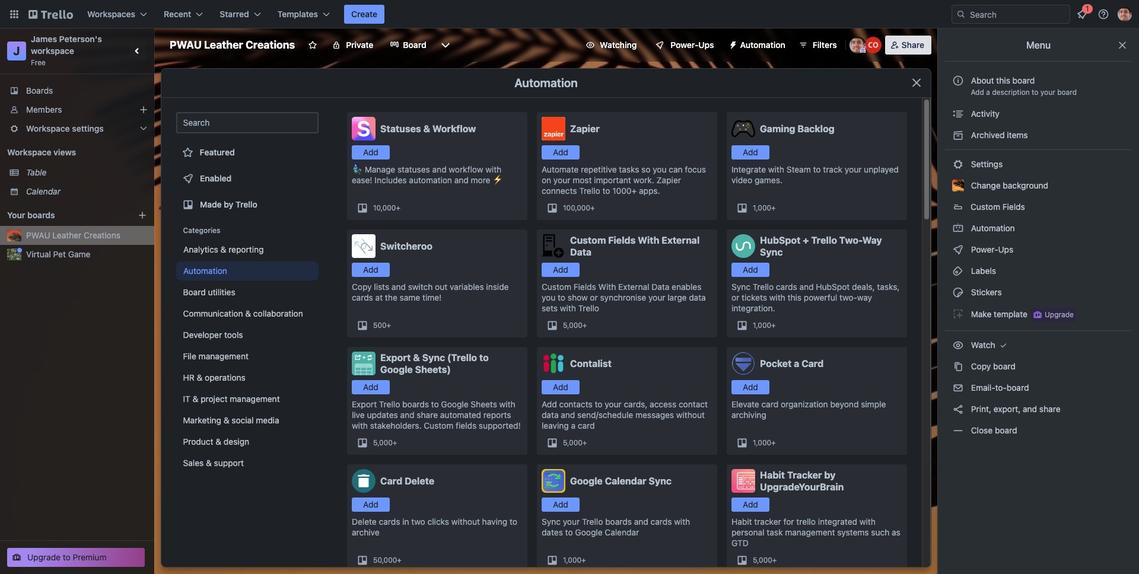 Task type: describe. For each thing, give the bounding box(es) containing it.
with inside integrate with steam to track your unplayed video games.
[[768, 164, 784, 174]]

you inside custom fields with external data enables you to show or synchronise your large data sets with trello
[[542, 293, 556, 303]]

workspace for workspace views
[[7, 147, 51, 157]]

your inside automate repetitive tasks so you can focus on your most important work. zapier connects trello to 1000+ apps.
[[554, 175, 570, 185]]

categories
[[183, 226, 221, 235]]

trello inside custom fields with external data enables you to show or synchronise your large data sets with trello
[[578, 303, 599, 313]]

support
[[214, 458, 244, 468]]

track
[[823, 164, 843, 174]]

beyond
[[830, 399, 859, 409]]

archived items
[[969, 130, 1028, 140]]

add for zapier
[[553, 147, 568, 157]]

and down "workflow"
[[454, 175, 469, 185]]

sm image for make template
[[952, 308, 964, 320]]

add for google calendar sync
[[553, 500, 568, 510]]

game
[[68, 249, 90, 259]]

board for board
[[403, 40, 426, 50]]

this inside sync trello cards and hubspot deals, tasks, or tickets with this powerful two-way integration.
[[788, 293, 802, 303]]

5,000 + for export & sync (trello to google sheets)
[[373, 438, 397, 447]]

workspace navigation collapse icon image
[[129, 43, 146, 59]]

hubspot inside sync trello cards and hubspot deals, tasks, or tickets with this powerful two-way integration.
[[816, 282, 850, 292]]

so
[[641, 164, 651, 174]]

deals,
[[852, 282, 875, 292]]

sm image for activity
[[952, 108, 964, 120]]

cards inside sync your trello boards and cards with dates to google calendar
[[651, 517, 672, 527]]

show
[[568, 293, 588, 303]]

0 horizontal spatial by
[[224, 199, 233, 209]]

close
[[971, 425, 993, 435]]

5,000 for custom fields with external data
[[563, 321, 583, 330]]

0 vertical spatial calendar
[[26, 186, 61, 196]]

0 horizontal spatial creations
[[84, 230, 120, 240]]

trello inside hubspot + trello two-way sync
[[811, 235, 837, 246]]

data inside the add contacts to your cards, access contact data and send/schedule messages without leaving a card
[[542, 410, 559, 420]]

integration.
[[732, 303, 775, 313]]

& for communication
[[246, 309, 251, 319]]

workspaces
[[87, 9, 135, 19]]

time!
[[422, 293, 442, 303]]

add button for gaming backlog
[[732, 145, 770, 160]]

apps.
[[639, 186, 660, 196]]

made
[[200, 199, 222, 209]]

manage
[[365, 164, 395, 174]]

filters button
[[795, 36, 841, 55]]

labels link
[[945, 262, 1132, 281]]

management inside file management link
[[199, 351, 249, 361]]

to inside 'export trello boards to google sheets with live updates and share automated reports with stakeholders. custom fields supported!'
[[431, 399, 439, 409]]

cards inside sync trello cards and hubspot deals, tasks, or tickets with this powerful two-way integration.
[[776, 282, 797, 292]]

sm image for print, export, and share
[[952, 403, 964, 415]]

sm image for copy board
[[952, 361, 964, 373]]

card inside elevate card organization beyond simple archiving
[[762, 399, 779, 409]]

1 vertical spatial ups
[[998, 244, 1014, 255]]

two
[[411, 517, 425, 527]]

to inside export & sync (trello to google sheets)
[[479, 352, 489, 363]]

your inside sync your trello boards and cards with dates to google calendar
[[563, 517, 580, 527]]

custom for custom fields with external data enables you to show or synchronise your large data sets with trello
[[542, 282, 571, 292]]

same
[[400, 293, 420, 303]]

add button for hubspot + trello two-way sync
[[732, 263, 770, 277]]

+ for custom
[[583, 321, 587, 330]]

boards link
[[0, 81, 154, 100]]

change background link
[[945, 176, 1132, 195]]

Search field
[[966, 5, 1070, 23]]

fields
[[456, 421, 477, 431]]

board up activity link on the top right
[[1057, 88, 1077, 97]]

workspace views
[[7, 147, 76, 157]]

sync inside sync your trello boards and cards with dates to google calendar
[[542, 517, 561, 527]]

power-ups inside button
[[671, 40, 714, 50]]

reports
[[484, 410, 511, 420]]

synchronise
[[600, 293, 646, 303]]

members link
[[0, 100, 154, 119]]

task
[[767, 527, 783, 538]]

1,000 down games.
[[753, 204, 771, 212]]

calendar link
[[26, 186, 147, 198]]

1,000 + for trello
[[753, 321, 776, 330]]

export for export trello boards to google sheets with live updates and share automated reports with stakeholders. custom fields supported!
[[352, 399, 377, 409]]

print, export, and share
[[969, 404, 1061, 414]]

and inside sync trello cards and hubspot deals, tasks, or tickets with this powerful two-way integration.
[[800, 282, 814, 292]]

free
[[31, 58, 46, 67]]

file management link
[[176, 347, 319, 366]]

developer tools link
[[176, 326, 319, 345]]

your
[[7, 210, 25, 220]]

100,000
[[563, 204, 590, 212]]

trello inside sync your trello boards and cards with dates to google calendar
[[582, 517, 603, 527]]

custom inside 'export trello boards to google sheets with live updates and share automated reports with stakeholders. custom fields supported!'
[[424, 421, 453, 431]]

change background
[[969, 180, 1048, 190]]

workspace settings
[[26, 123, 104, 133]]

1 horizontal spatial power-ups
[[969, 244, 1016, 255]]

fields for custom fields
[[1003, 202, 1025, 212]]

copy board
[[969, 361, 1016, 371]]

pocket
[[760, 358, 792, 369]]

file
[[183, 351, 197, 361]]

hr
[[183, 373, 195, 383]]

sales & support
[[183, 458, 244, 468]]

and inside the add contacts to your cards, access contact data and send/schedule messages without leaving a card
[[561, 410, 575, 420]]

developer
[[183, 330, 222, 340]]

0 horizontal spatial card
[[380, 476, 402, 487]]

your inside integrate with steam to track your unplayed video games.
[[845, 164, 862, 174]]

& for sales
[[206, 458, 212, 468]]

with inside 🧞‍♂️ manage statuses and workflow with ease! includes automation and more ⚡️
[[485, 164, 502, 174]]

tracker
[[787, 470, 822, 481]]

ups inside button
[[698, 40, 714, 50]]

1,000 for trello
[[753, 321, 771, 330]]

by inside habit tracker by upgradeyourbrain
[[824, 470, 836, 481]]

templates
[[277, 9, 318, 19]]

pet
[[53, 249, 66, 259]]

upgrade button
[[1031, 308, 1076, 322]]

two-
[[840, 293, 857, 303]]

sm image for watch
[[952, 339, 964, 351]]

board up to-
[[993, 361, 1016, 371]]

trello inside automate repetitive tasks so you can focus on your most important work. zapier connects trello to 1000+ apps.
[[579, 186, 600, 196]]

search image
[[956, 9, 966, 19]]

board down export,
[[995, 425, 1017, 435]]

featured link
[[176, 141, 319, 164]]

analytics
[[183, 244, 218, 255]]

email-to-board
[[969, 383, 1029, 393]]

back to home image
[[28, 5, 73, 24]]

1,000 + for sync
[[563, 556, 586, 565]]

video
[[732, 175, 752, 185]]

without inside the add contacts to your cards, access contact data and send/schedule messages without leaving a card
[[676, 410, 705, 420]]

add button for contalist
[[542, 380, 580, 395]]

trello inside 'export trello boards to google sheets with live updates and share automated reports with stakeholders. custom fields supported!'
[[379, 399, 400, 409]]

to inside 'link'
[[63, 552, 70, 562]]

habit for habit tracker for trello integrated with personal task management systems such as gtd
[[732, 517, 752, 527]]

trello inside made by trello link
[[236, 199, 257, 209]]

add contacts to your cards, access contact data and send/schedule messages without leaving a card
[[542, 399, 708, 431]]

+ for pocket
[[771, 438, 776, 447]]

500
[[373, 321, 387, 330]]

to inside integrate with steam to track your unplayed video games.
[[813, 164, 821, 174]]

add button for habit tracker by upgradeyourbrain
[[732, 498, 770, 512]]

share
[[902, 40, 924, 50]]

to inside custom fields with external data enables you to show or synchronise your large data sets with trello
[[558, 293, 565, 303]]

enables
[[672, 282, 702, 292]]

workspace for workspace settings
[[26, 123, 70, 133]]

archive
[[352, 527, 380, 538]]

management inside "it & project management" link
[[230, 394, 280, 404]]

product & design link
[[176, 433, 319, 452]]

board link
[[383, 36, 433, 55]]

hr & operations
[[183, 373, 246, 383]]

or inside sync trello cards and hubspot deals, tasks, or tickets with this powerful two-way integration.
[[732, 293, 739, 303]]

close board
[[969, 425, 1017, 435]]

send/schedule
[[577, 410, 633, 420]]

for
[[784, 517, 794, 527]]

add button for custom fields with external data
[[542, 263, 580, 277]]

description
[[992, 88, 1030, 97]]

workflow
[[449, 164, 483, 174]]

powerful
[[804, 293, 837, 303]]

sm image inside automation button
[[724, 36, 740, 52]]

sm image for settings
[[952, 158, 964, 170]]

add for card delete
[[363, 500, 378, 510]]

table
[[26, 167, 47, 177]]

add for export & sync (trello to google sheets)
[[363, 382, 378, 392]]

without inside delete cards in two clicks without having to archive
[[451, 517, 480, 527]]

boards inside sync your trello boards and cards with dates to google calendar
[[605, 517, 632, 527]]

with for custom fields with external data enables you to show or synchronise your large data sets with trello
[[598, 282, 616, 292]]

trello inside sync trello cards and hubspot deals, tasks, or tickets with this powerful two-way integration.
[[753, 282, 774, 292]]

1 horizontal spatial power-
[[971, 244, 998, 255]]

upgrade for upgrade
[[1045, 310, 1074, 319]]

to inside automate repetitive tasks so you can focus on your most important work. zapier connects trello to 1000+ apps.
[[603, 186, 610, 196]]

5,000 + for contalist
[[563, 438, 587, 447]]

add board image
[[138, 211, 147, 220]]

sync inside export & sync (trello to google sheets)
[[422, 352, 445, 363]]

power-ups link
[[945, 240, 1132, 259]]

your boards
[[7, 210, 55, 220]]

custom fields
[[971, 202, 1025, 212]]

sales
[[183, 458, 204, 468]]

cards inside copy lists and switch out variables inside cards at the same time!
[[352, 293, 373, 303]]

leather inside text field
[[204, 39, 243, 51]]

or inside custom fields with external data enables you to show or synchronise your large data sets with trello
[[590, 293, 598, 303]]

with inside custom fields with external data enables you to show or synchronise your large data sets with trello
[[560, 303, 576, 313]]

add button for export & sync (trello to google sheets)
[[352, 380, 390, 395]]

important
[[594, 175, 631, 185]]

workflow
[[432, 123, 476, 134]]

leaving
[[542, 421, 569, 431]]

boards inside 'export trello boards to google sheets with live updates and share automated reports with stakeholders. custom fields supported!'
[[402, 399, 429, 409]]

your inside custom fields with external data enables you to show or synchronise your large data sets with trello
[[648, 293, 665, 303]]

+ for card
[[397, 556, 402, 565]]

1,000 + for card
[[753, 438, 776, 447]]

having
[[482, 517, 507, 527]]

& for export
[[413, 352, 420, 363]]

zapier inside automate repetitive tasks so you can focus on your most important work. zapier connects trello to 1000+ apps.
[[657, 175, 681, 185]]

google up sync your trello boards and cards with dates to google calendar
[[570, 476, 603, 487]]

and down email-to-board link
[[1023, 404, 1037, 414]]

& for marketing
[[224, 415, 230, 425]]

starred
[[220, 9, 249, 19]]

0 vertical spatial boards
[[27, 210, 55, 220]]

views
[[53, 147, 76, 157]]

sm image for email-to-board
[[952, 382, 964, 394]]

+ for statuses
[[396, 204, 400, 212]]

inside
[[486, 282, 509, 292]]

+ inside hubspot + trello two-way sync
[[803, 235, 809, 246]]

0 horizontal spatial pwau leather creations
[[26, 230, 120, 240]]

add button for statuses & workflow
[[352, 145, 390, 160]]

5,000 for contalist
[[563, 438, 583, 447]]

1 horizontal spatial share
[[1039, 404, 1061, 414]]

marketing & social media link
[[176, 411, 319, 430]]

share inside 'export trello boards to google sheets with live updates and share automated reports with stakeholders. custom fields supported!'
[[417, 410, 438, 420]]

stickers link
[[945, 283, 1132, 302]]

1,000 for sync
[[563, 556, 581, 565]]

with inside habit tracker for trello integrated with personal task management systems such as gtd
[[860, 517, 876, 527]]

to inside the add contacts to your cards, access contact data and send/schedule messages without leaving a card
[[595, 399, 602, 409]]

you inside automate repetitive tasks so you can focus on your most important work. zapier connects trello to 1000+ apps.
[[653, 164, 667, 174]]

+ for gaming
[[771, 204, 776, 212]]

cards,
[[624, 399, 648, 409]]

sm image for labels
[[952, 265, 964, 277]]

communication
[[183, 309, 243, 319]]

0 horizontal spatial leather
[[52, 230, 81, 240]]

tickets
[[742, 293, 767, 303]]

sm image for close board
[[952, 425, 964, 437]]

gtd
[[732, 538, 749, 548]]

to inside about this board add a description to your board
[[1032, 88, 1039, 97]]

james
[[31, 34, 57, 44]]

starred button
[[213, 5, 268, 24]]

0 horizontal spatial automation link
[[176, 262, 319, 281]]

google inside export & sync (trello to google sheets)
[[380, 364, 413, 375]]



Task type: vqa. For each thing, say whether or not it's contained in the screenshot.


Task type: locate. For each thing, give the bounding box(es) containing it.
1 horizontal spatial pwau leather creations
[[170, 39, 295, 51]]

data for custom fields with external data
[[570, 247, 592, 257]]

1 vertical spatial card
[[578, 421, 595, 431]]

& up sheets)
[[413, 352, 420, 363]]

pwau
[[170, 39, 202, 51], [26, 230, 50, 240]]

1 or from the left
[[590, 293, 598, 303]]

habit tracker for trello integrated with personal task management systems such as gtd
[[732, 517, 901, 548]]

custom down 100,000 +
[[570, 235, 606, 246]]

add for contalist
[[553, 382, 568, 392]]

automation inside button
[[740, 40, 785, 50]]

add button up show
[[542, 263, 580, 277]]

copy inside copy lists and switch out variables inside cards at the same time!
[[352, 282, 372, 292]]

add for hubspot + trello two-way sync
[[743, 265, 758, 275]]

0 vertical spatial data
[[570, 247, 592, 257]]

custom down automated
[[424, 421, 453, 431]]

5,000 down leaving
[[563, 438, 583, 447]]

data up leaving
[[542, 410, 559, 420]]

reporting
[[229, 244, 264, 255]]

5,000 + for custom fields with external data
[[563, 321, 587, 330]]

1,000 down sync your trello boards and cards with dates to google calendar
[[563, 556, 581, 565]]

fields up show
[[574, 282, 596, 292]]

0 horizontal spatial habit
[[732, 517, 752, 527]]

5,000 for export & sync (trello to google sheets)
[[373, 438, 393, 447]]

1 horizontal spatial without
[[676, 410, 705, 420]]

upgrade left the premium at the bottom of page
[[27, 552, 61, 562]]

add button
[[352, 145, 390, 160], [542, 145, 580, 160], [732, 145, 770, 160], [352, 263, 390, 277], [542, 263, 580, 277], [732, 263, 770, 277], [352, 380, 390, 395], [542, 380, 580, 395], [732, 380, 770, 395], [352, 498, 390, 512], [542, 498, 580, 512], [732, 498, 770, 512]]

integrate with steam to track your unplayed video games.
[[732, 164, 899, 185]]

analytics & reporting link
[[176, 240, 319, 259]]

sm image inside print, export, and share link
[[952, 403, 964, 415]]

1000+
[[612, 186, 637, 196]]

workspace
[[26, 123, 70, 133], [7, 147, 51, 157]]

custom up sets
[[542, 282, 571, 292]]

0 vertical spatial delete
[[405, 476, 434, 487]]

& for statuses
[[423, 123, 430, 134]]

1 horizontal spatial james peterson (jamespeterson93) image
[[1118, 7, 1132, 21]]

external up synchronise
[[618, 282, 649, 292]]

tasks,
[[877, 282, 900, 292]]

sm image for power-ups
[[952, 244, 964, 256]]

fields down change background
[[1003, 202, 1025, 212]]

gaming backlog
[[760, 123, 835, 134]]

0 horizontal spatial copy
[[352, 282, 372, 292]]

a
[[986, 88, 990, 97], [794, 358, 799, 369], [571, 421, 576, 431]]

management
[[199, 351, 249, 361], [230, 394, 280, 404], [785, 527, 835, 538]]

sm image left copy board
[[952, 361, 964, 373]]

access
[[650, 399, 676, 409]]

add button up updates
[[352, 380, 390, 395]]

automate repetitive tasks so you can focus on your most important work. zapier connects trello to 1000+ apps.
[[542, 164, 706, 196]]

power- inside button
[[671, 40, 699, 50]]

1 vertical spatial james peterson (jamespeterson93) image
[[849, 37, 866, 53]]

zapier down can
[[657, 175, 681, 185]]

0 horizontal spatial share
[[417, 410, 438, 420]]

custom fields with external data enables you to show or synchronise your large data sets with trello
[[542, 282, 706, 313]]

& right sales
[[206, 458, 212, 468]]

sm image inside email-to-board link
[[952, 382, 964, 394]]

your boards with 2 items element
[[7, 208, 120, 222]]

pwau leather creations inside text field
[[170, 39, 295, 51]]

0 vertical spatial you
[[653, 164, 667, 174]]

0 horizontal spatial ups
[[698, 40, 714, 50]]

0 vertical spatial james peterson (jamespeterson93) image
[[1118, 7, 1132, 21]]

5 sm image from the top
[[952, 425, 964, 437]]

fields inside custom fields with external data
[[608, 235, 636, 246]]

to up send/schedule
[[595, 399, 602, 409]]

delete inside delete cards in two clicks without having to archive
[[352, 517, 377, 527]]

1 vertical spatial copy
[[971, 361, 991, 371]]

by
[[224, 199, 233, 209], [824, 470, 836, 481]]

hr & operations link
[[176, 368, 319, 387]]

pwau inside text field
[[170, 39, 202, 51]]

custom inside custom fields with external data enables you to show or synchronise your large data sets with trello
[[542, 282, 571, 292]]

media
[[256, 415, 280, 425]]

switcheroo
[[380, 241, 433, 252]]

james peterson (jamespeterson93) image inside primary element
[[1118, 7, 1132, 21]]

1 vertical spatial data
[[542, 410, 559, 420]]

0 vertical spatial copy
[[352, 282, 372, 292]]

sm image
[[952, 158, 964, 170], [952, 265, 964, 277], [952, 361, 964, 373], [952, 382, 964, 394], [952, 425, 964, 437]]

0 vertical spatial automation link
[[945, 219, 1132, 238]]

1 horizontal spatial card
[[802, 358, 824, 369]]

and up stakeholders.
[[400, 410, 415, 420]]

christina overa (christinaovera) image
[[865, 37, 881, 53]]

0 horizontal spatial zapier
[[570, 123, 600, 134]]

1 horizontal spatial or
[[732, 293, 739, 303]]

management down trello
[[785, 527, 835, 538]]

board up print, export, and share
[[1007, 383, 1029, 393]]

+ for google
[[581, 556, 586, 565]]

to-
[[995, 383, 1007, 393]]

external up enables
[[662, 235, 700, 246]]

1 vertical spatial workspace
[[7, 147, 51, 157]]

to left the premium at the bottom of page
[[63, 552, 70, 562]]

boards down google calendar sync
[[605, 517, 632, 527]]

james peterson (jamespeterson93) image right filters
[[849, 37, 866, 53]]

product & design
[[183, 437, 250, 447]]

board utilities
[[183, 287, 236, 297]]

0 horizontal spatial with
[[598, 282, 616, 292]]

1 horizontal spatial fields
[[608, 235, 636, 246]]

1 horizontal spatial pwau
[[170, 39, 202, 51]]

upgrade inside 'link'
[[27, 552, 61, 562]]

0 vertical spatial pwau leather creations
[[170, 39, 295, 51]]

0 horizontal spatial fields
[[574, 282, 596, 292]]

such
[[871, 527, 890, 538]]

& inside export & sync (trello to google sheets)
[[413, 352, 420, 363]]

sheets
[[471, 399, 497, 409]]

0 horizontal spatial power-
[[671, 40, 699, 50]]

hubspot inside hubspot + trello two-way sync
[[760, 235, 801, 246]]

export for export & sync (trello to google sheets)
[[380, 352, 411, 363]]

elevate card organization beyond simple archiving
[[732, 399, 886, 420]]

power-ups
[[671, 40, 714, 50], [969, 244, 1016, 255]]

watch
[[969, 340, 998, 350]]

trello down show
[[578, 303, 599, 313]]

your down 'automate'
[[554, 175, 570, 185]]

0 vertical spatial board
[[403, 40, 426, 50]]

1 horizontal spatial delete
[[405, 476, 434, 487]]

0 horizontal spatial card
[[578, 421, 595, 431]]

board left customize views "image"
[[403, 40, 426, 50]]

delete
[[405, 476, 434, 487], [352, 517, 377, 527]]

your inside the add contacts to your cards, access contact data and send/schedule messages without leaving a card
[[605, 399, 622, 409]]

4 sm image from the top
[[952, 382, 964, 394]]

5,000 + down show
[[563, 321, 587, 330]]

0 vertical spatial zapier
[[570, 123, 600, 134]]

your inside about this board add a description to your board
[[1041, 88, 1055, 97]]

5,000 down task on the right bottom of page
[[753, 556, 772, 565]]

templates button
[[270, 5, 337, 24]]

1 vertical spatial management
[[230, 394, 280, 404]]

boards up stakeholders.
[[402, 399, 429, 409]]

and up 'the'
[[392, 282, 406, 292]]

tasks
[[619, 164, 639, 174]]

a inside the add contacts to your cards, access contact data and send/schedule messages without leaving a card
[[571, 421, 576, 431]]

1 vertical spatial zapier
[[657, 175, 681, 185]]

sm image inside activity link
[[952, 108, 964, 120]]

sm image left labels
[[952, 265, 964, 277]]

watching
[[600, 40, 637, 50]]

sm image inside settings link
[[952, 158, 964, 170]]

0 vertical spatial card
[[762, 399, 779, 409]]

& left design
[[216, 437, 222, 447]]

pwau leather creations up game on the top of the page
[[26, 230, 120, 240]]

board for board utilities
[[183, 287, 206, 297]]

+ for hubspot
[[771, 321, 776, 330]]

1 horizontal spatial a
[[794, 358, 799, 369]]

your left the large
[[648, 293, 665, 303]]

1 vertical spatial power-ups
[[969, 244, 1016, 255]]

statuses & workflow
[[380, 123, 476, 134]]

0 horizontal spatial power-ups
[[671, 40, 714, 50]]

hubspot
[[760, 235, 801, 246], [816, 282, 850, 292]]

dates
[[542, 527, 563, 538]]

& for it
[[193, 394, 199, 404]]

0 horizontal spatial james peterson (jamespeterson93) image
[[849, 37, 866, 53]]

1 horizontal spatial with
[[638, 235, 659, 246]]

2 horizontal spatial boards
[[605, 517, 632, 527]]

james peterson (jamespeterson93) image right open information menu image
[[1118, 7, 1132, 21]]

boards right your
[[27, 210, 55, 220]]

sync inside hubspot + trello two-way sync
[[760, 247, 783, 257]]

card
[[802, 358, 824, 369], [380, 476, 402, 487]]

0 horizontal spatial hubspot
[[760, 235, 801, 246]]

add button for zapier
[[542, 145, 580, 160]]

2 or from the left
[[732, 293, 739, 303]]

1,000 for card
[[753, 438, 771, 447]]

1 horizontal spatial card
[[762, 399, 779, 409]]

by right tracker
[[824, 470, 836, 481]]

& for hr
[[197, 373, 203, 383]]

& for analytics
[[220, 244, 226, 255]]

leather down the 'your boards with 2 items' element
[[52, 230, 81, 240]]

open information menu image
[[1098, 8, 1109, 20]]

add up tickets
[[743, 265, 758, 275]]

statuses
[[380, 123, 421, 134]]

habit for habit tracker by upgradeyourbrain
[[760, 470, 785, 481]]

add up the manage
[[363, 147, 378, 157]]

this member is an admin of this board. image
[[860, 48, 865, 53]]

email-to-board link
[[945, 379, 1132, 398]]

0 horizontal spatial boards
[[27, 210, 55, 220]]

add button for card delete
[[352, 498, 390, 512]]

1 vertical spatial automation link
[[176, 262, 319, 281]]

automation link down analytics & reporting link
[[176, 262, 319, 281]]

external inside custom fields with external data enables you to show or synchronise your large data sets with trello
[[618, 282, 649, 292]]

1 horizontal spatial external
[[662, 235, 700, 246]]

and inside sync your trello boards and cards with dates to google calendar
[[634, 517, 648, 527]]

lists
[[374, 282, 389, 292]]

with down apps.
[[638, 235, 659, 246]]

with inside sync trello cards and hubspot deals, tasks, or tickets with this powerful two-way integration.
[[769, 293, 785, 303]]

management inside habit tracker for trello integrated with personal task management systems such as gtd
[[785, 527, 835, 538]]

sm image for stickers
[[952, 287, 964, 298]]

card up in
[[380, 476, 402, 487]]

0 vertical spatial export
[[380, 352, 411, 363]]

data down 100,000 +
[[570, 247, 592, 257]]

habit inside habit tracker for trello integrated with personal task management systems such as gtd
[[732, 517, 752, 527]]

0 vertical spatial without
[[676, 410, 705, 420]]

data inside custom fields with external data
[[570, 247, 592, 257]]

50,000
[[373, 556, 397, 565]]

1 vertical spatial this
[[788, 293, 802, 303]]

and inside copy lists and switch out variables inside cards at the same time!
[[392, 282, 406, 292]]

cards inside delete cards in two clicks without having to archive
[[379, 517, 400, 527]]

2 vertical spatial boards
[[605, 517, 632, 527]]

0 vertical spatial fields
[[1003, 202, 1025, 212]]

add up archive
[[363, 500, 378, 510]]

j link
[[7, 42, 26, 61]]

add for statuses & workflow
[[363, 147, 378, 157]]

& down board utilities link
[[246, 309, 251, 319]]

1 vertical spatial power-
[[971, 244, 998, 255]]

google up automated
[[441, 399, 468, 409]]

custom for custom fields
[[971, 202, 1000, 212]]

automate
[[542, 164, 579, 174]]

add inside the add contacts to your cards, access contact data and send/schedule messages without leaving a card
[[542, 399, 557, 409]]

trello left two-
[[811, 235, 837, 246]]

fields inside custom fields with external data enables you to show or synchronise your large data sets with trello
[[574, 282, 596, 292]]

with inside sync your trello boards and cards with dates to google calendar
[[674, 517, 690, 527]]

workspace settings button
[[0, 119, 154, 138]]

sm image left settings
[[952, 158, 964, 170]]

about this board add a description to your board
[[971, 75, 1077, 97]]

1,000 + down games.
[[753, 204, 776, 212]]

& inside 'link'
[[246, 309, 251, 319]]

2 vertical spatial a
[[571, 421, 576, 431]]

fields for custom fields with external data enables you to show or synchronise your large data sets with trello
[[574, 282, 596, 292]]

1 vertical spatial leather
[[52, 230, 81, 240]]

1 horizontal spatial copy
[[971, 361, 991, 371]]

0 vertical spatial creations
[[246, 39, 295, 51]]

data down enables
[[689, 293, 706, 303]]

to inside delete cards in two clicks without having to archive
[[510, 517, 517, 527]]

1 notification image
[[1075, 7, 1089, 21]]

google left sheets)
[[380, 364, 413, 375]]

& left social
[[224, 415, 230, 425]]

repetitive
[[581, 164, 617, 174]]

sm image
[[724, 36, 740, 52], [952, 108, 964, 120], [952, 129, 964, 141], [952, 222, 964, 234], [952, 244, 964, 256], [952, 287, 964, 298], [952, 308, 964, 320], [952, 339, 964, 351], [998, 339, 1010, 351], [952, 403, 964, 415]]

change
[[971, 180, 1001, 190]]

1 vertical spatial card
[[380, 476, 402, 487]]

leather down starred
[[204, 39, 243, 51]]

sm image inside labels link
[[952, 265, 964, 277]]

& right hr
[[197, 373, 203, 383]]

copy for copy board
[[971, 361, 991, 371]]

data inside custom fields with external data enables you to show or synchronise your large data sets with trello
[[689, 293, 706, 303]]

add button up "elevate"
[[732, 380, 770, 395]]

premium
[[73, 552, 106, 562]]

this inside about this board add a description to your board
[[996, 75, 1010, 85]]

trello up tickets
[[753, 282, 774, 292]]

0 horizontal spatial this
[[788, 293, 802, 303]]

external inside custom fields with external data
[[662, 235, 700, 246]]

creations down templates
[[246, 39, 295, 51]]

add for pocket a card
[[743, 382, 758, 392]]

archived
[[971, 130, 1005, 140]]

3 sm image from the top
[[952, 361, 964, 373]]

sm image for automation
[[952, 222, 964, 234]]

add
[[971, 88, 984, 97], [363, 147, 378, 157], [553, 147, 568, 157], [743, 147, 758, 157], [363, 265, 378, 275], [553, 265, 568, 275], [743, 265, 758, 275], [363, 382, 378, 392], [553, 382, 568, 392], [743, 382, 758, 392], [542, 399, 557, 409], [363, 500, 378, 510], [553, 500, 568, 510], [743, 500, 758, 510]]

out
[[435, 282, 447, 292]]

1 vertical spatial boards
[[402, 399, 429, 409]]

1 vertical spatial you
[[542, 293, 556, 303]]

1 vertical spatial upgrade
[[27, 552, 61, 562]]

add button for switcheroo
[[352, 263, 390, 277]]

live
[[352, 410, 365, 420]]

+ for export
[[393, 438, 397, 447]]

0 vertical spatial habit
[[760, 470, 785, 481]]

0 horizontal spatial upgrade
[[27, 552, 61, 562]]

google inside 'export trello boards to google sheets with live updates and share automated reports with stakeholders. custom fields supported!'
[[441, 399, 468, 409]]

1,000 +
[[753, 204, 776, 212], [753, 321, 776, 330], [753, 438, 776, 447], [563, 556, 586, 565]]

1 vertical spatial hubspot
[[816, 282, 850, 292]]

and inside 'export trello boards to google sheets with live updates and share automated reports with stakeholders. custom fields supported!'
[[400, 410, 415, 420]]

focus
[[685, 164, 706, 174]]

0 vertical spatial external
[[662, 235, 700, 246]]

sm image for archived items
[[952, 129, 964, 141]]

0 vertical spatial hubspot
[[760, 235, 801, 246]]

ups up labels link
[[998, 244, 1014, 255]]

upgrade for upgrade to premium
[[27, 552, 61, 562]]

with for custom fields with external data
[[638, 235, 659, 246]]

0 vertical spatial workspace
[[26, 123, 70, 133]]

& for product
[[216, 437, 222, 447]]

0 vertical spatial leather
[[204, 39, 243, 51]]

made by trello
[[200, 199, 257, 209]]

menu
[[1026, 40, 1051, 50]]

0 horizontal spatial export
[[352, 399, 377, 409]]

card inside the add contacts to your cards, access contact data and send/schedule messages without leaving a card
[[578, 421, 595, 431]]

0 horizontal spatial you
[[542, 293, 556, 303]]

sm image left close
[[952, 425, 964, 437]]

0 horizontal spatial external
[[618, 282, 649, 292]]

google inside sync your trello boards and cards with dates to google calendar
[[575, 527, 603, 538]]

1 vertical spatial board
[[183, 287, 206, 297]]

pwau down recent popup button
[[170, 39, 202, 51]]

fields inside button
[[1003, 202, 1025, 212]]

1 horizontal spatial this
[[996, 75, 1010, 85]]

1 vertical spatial external
[[618, 282, 649, 292]]

way
[[857, 293, 872, 303]]

communication & collaboration link
[[176, 304, 319, 323]]

0 horizontal spatial board
[[183, 287, 206, 297]]

5,000 + for habit tracker by upgradeyourbrain
[[753, 556, 777, 565]]

to
[[1032, 88, 1039, 97], [813, 164, 821, 174], [603, 186, 610, 196], [558, 293, 565, 303], [479, 352, 489, 363], [431, 399, 439, 409], [595, 399, 602, 409], [510, 517, 517, 527], [565, 527, 573, 538], [63, 552, 70, 562]]

copy for copy lists and switch out variables inside cards at the same time!
[[352, 282, 372, 292]]

add for gaming backlog
[[743, 147, 758, 157]]

0 horizontal spatial data
[[570, 247, 592, 257]]

Search text field
[[176, 112, 319, 133]]

sm image inside "archived items" 'link'
[[952, 129, 964, 141]]

sm image inside close board link
[[952, 425, 964, 437]]

sm image inside stickers link
[[952, 287, 964, 298]]

add up 'lists'
[[363, 265, 378, 275]]

custom inside custom fields with external data
[[570, 235, 606, 246]]

cards down hubspot + trello two-way sync
[[776, 282, 797, 292]]

1 vertical spatial pwau leather creations
[[26, 230, 120, 240]]

members
[[26, 104, 62, 115]]

+ for habit
[[772, 556, 777, 565]]

2 sm image from the top
[[952, 265, 964, 277]]

your up send/schedule
[[605, 399, 622, 409]]

& right analytics
[[220, 244, 226, 255]]

1 sm image from the top
[[952, 158, 964, 170]]

fields for custom fields with external data
[[608, 235, 636, 246]]

1 vertical spatial calendar
[[605, 476, 646, 487]]

2 vertical spatial management
[[785, 527, 835, 538]]

to right dates
[[565, 527, 573, 538]]

habit up the upgradeyourbrain
[[760, 470, 785, 481]]

add for custom fields with external data
[[553, 265, 568, 275]]

0 vertical spatial this
[[996, 75, 1010, 85]]

automation
[[740, 40, 785, 50], [515, 76, 578, 90], [969, 223, 1015, 233], [183, 266, 227, 276]]

1 horizontal spatial habit
[[760, 470, 785, 481]]

trello down enabled link
[[236, 199, 257, 209]]

with
[[485, 164, 502, 174], [768, 164, 784, 174], [769, 293, 785, 303], [560, 303, 576, 313], [499, 399, 515, 409], [352, 421, 368, 431], [674, 517, 690, 527], [860, 517, 876, 527]]

add up contacts
[[553, 382, 568, 392]]

1,000 + down archiving
[[753, 438, 776, 447]]

with inside custom fields with external data
[[638, 235, 659, 246]]

peterson's
[[59, 34, 102, 44]]

add up 'automate'
[[553, 147, 568, 157]]

star or unstar board image
[[308, 40, 318, 50]]

0 vertical spatial ups
[[698, 40, 714, 50]]

cards left at
[[352, 293, 373, 303]]

data inside custom fields with external data enables you to show or synchronise your large data sets with trello
[[652, 282, 669, 292]]

supported!
[[479, 421, 521, 431]]

add up updates
[[363, 382, 378, 392]]

or left tickets
[[732, 293, 739, 303]]

and
[[432, 164, 447, 174], [454, 175, 469, 185], [392, 282, 406, 292], [800, 282, 814, 292], [1023, 404, 1037, 414], [400, 410, 415, 420], [561, 410, 575, 420], [634, 517, 648, 527]]

sm image inside copy board link
[[952, 361, 964, 373]]

or
[[590, 293, 598, 303], [732, 293, 739, 303]]

board up description
[[1013, 75, 1035, 85]]

data for custom fields with external data enables you to show or synchronise your large data sets with trello
[[652, 282, 669, 292]]

add for switcheroo
[[363, 265, 378, 275]]

1 vertical spatial without
[[451, 517, 480, 527]]

external for custom fields with external data enables you to show or synchronise your large data sets with trello
[[618, 282, 649, 292]]

james peterson (jamespeterson93) image
[[1118, 7, 1132, 21], [849, 37, 866, 53]]

to left show
[[558, 293, 565, 303]]

featured
[[200, 147, 235, 157]]

and up automation
[[432, 164, 447, 174]]

calendar inside sync your trello boards and cards with dates to google calendar
[[605, 527, 639, 538]]

add button for google calendar sync
[[542, 498, 580, 512]]

add down about
[[971, 88, 984, 97]]

you right so
[[653, 164, 667, 174]]

share down email-to-board link
[[1039, 404, 1061, 414]]

add button up archive
[[352, 498, 390, 512]]

1 horizontal spatial automation link
[[945, 219, 1132, 238]]

cards
[[776, 282, 797, 292], [352, 293, 373, 303], [379, 517, 400, 527], [651, 517, 672, 527]]

share
[[1039, 404, 1061, 414], [417, 410, 438, 420]]

add button for pocket a card
[[732, 380, 770, 395]]

elevate
[[732, 399, 759, 409]]

trello up updates
[[379, 399, 400, 409]]

to right having
[[510, 517, 517, 527]]

& right statuses
[[423, 123, 430, 134]]

archiving
[[732, 410, 766, 420]]

1 horizontal spatial leather
[[204, 39, 243, 51]]

sync your trello boards and cards with dates to google calendar
[[542, 517, 690, 538]]

sm image inside power-ups link
[[952, 244, 964, 256]]

external for custom fields with external data
[[662, 235, 700, 246]]

delete up archive
[[352, 517, 377, 527]]

and up powerful
[[800, 282, 814, 292]]

2 vertical spatial fields
[[574, 282, 596, 292]]

Board name text field
[[164, 36, 301, 55]]

data up the large
[[652, 282, 669, 292]]

5,000 for habit tracker by upgradeyourbrain
[[753, 556, 772, 565]]

card down send/schedule
[[578, 421, 595, 431]]

your right track
[[845, 164, 862, 174]]

2 horizontal spatial a
[[986, 88, 990, 97]]

1 vertical spatial pwau
[[26, 230, 50, 240]]

customize views image
[[439, 39, 451, 51]]

sync inside sync trello cards and hubspot deals, tasks, or tickets with this powerful two-way integration.
[[732, 282, 751, 292]]

filters
[[813, 40, 837, 50]]

10,000
[[373, 204, 396, 212]]

email-
[[971, 383, 995, 393]]

upgrade
[[1045, 310, 1074, 319], [27, 552, 61, 562]]

5,000 + down leaving
[[563, 438, 587, 447]]

recent
[[164, 9, 191, 19]]

to down important
[[603, 186, 610, 196]]

creations inside text field
[[246, 39, 295, 51]]

0 vertical spatial a
[[986, 88, 990, 97]]

add for habit tracker by upgradeyourbrain
[[743, 500, 758, 510]]

1 horizontal spatial creations
[[246, 39, 295, 51]]

or right show
[[590, 293, 598, 303]]

1 horizontal spatial data
[[689, 293, 706, 303]]

primary element
[[0, 0, 1139, 28]]

export inside export & sync (trello to google sheets)
[[380, 352, 411, 363]]

organization
[[781, 399, 828, 409]]

a inside about this board add a description to your board
[[986, 88, 990, 97]]

large
[[668, 293, 687, 303]]

1 vertical spatial habit
[[732, 517, 752, 527]]

1 horizontal spatial upgrade
[[1045, 310, 1074, 319]]

you up sets
[[542, 293, 556, 303]]

automated
[[440, 410, 481, 420]]

1 horizontal spatial export
[[380, 352, 411, 363]]

fields down 1000+
[[608, 235, 636, 246]]

to left track
[[813, 164, 821, 174]]

add inside about this board add a description to your board
[[971, 88, 984, 97]]

1,000 down integration.
[[753, 321, 771, 330]]

& inside "link"
[[206, 458, 212, 468]]

communication & collaboration
[[183, 309, 303, 319]]

to inside sync your trello boards and cards with dates to google calendar
[[565, 527, 573, 538]]

custom for custom fields with external data
[[570, 235, 606, 246]]

with inside custom fields with external data enables you to show or synchronise your large data sets with trello
[[598, 282, 616, 292]]

0 vertical spatial power-ups
[[671, 40, 714, 50]]

1 horizontal spatial data
[[652, 282, 669, 292]]

share button
[[885, 36, 932, 55]]

integrated
[[818, 517, 857, 527]]



